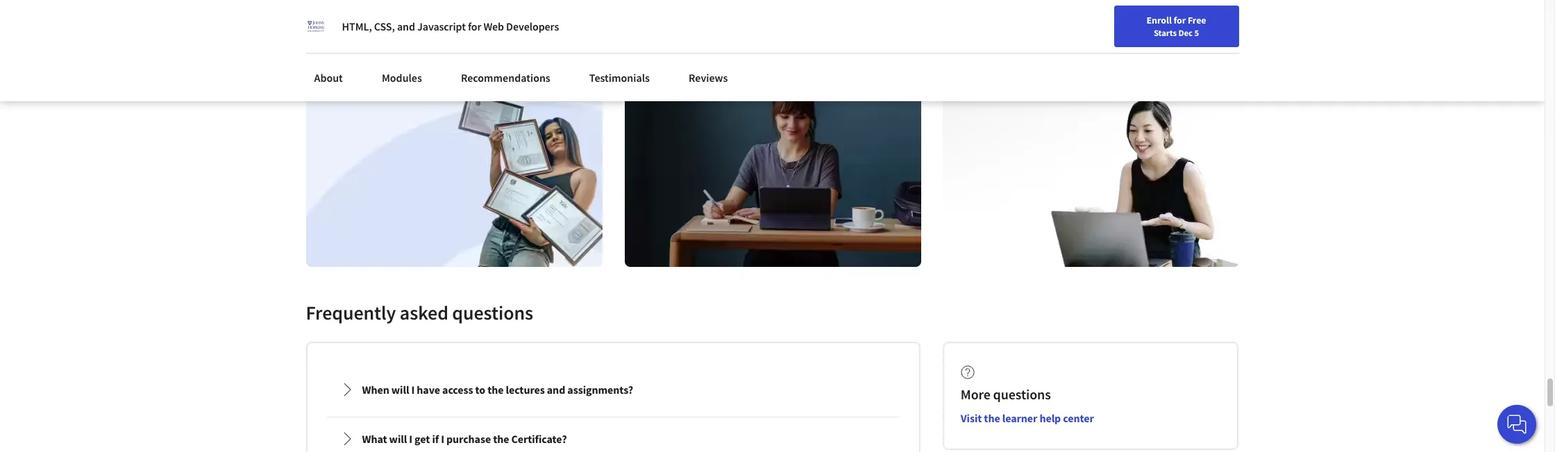 Task type: describe. For each thing, give the bounding box(es) containing it.
help
[[1040, 412, 1061, 426]]

testimonials link
[[581, 63, 658, 93]]

your for upskill
[[995, 18, 1013, 30]]

enroll for free starts dec 5
[[1147, 14, 1207, 38]]

access inside dropdown button
[[442, 383, 473, 397]]

in inside unlimited access to 7,000+ world-class courses, hands-on projects, and job-ready certificate programs - all included in your subscription
[[561, 7, 569, 19]]

what will i get if i purchase the certificate?
[[362, 433, 567, 446]]

when will i have access to the lectures and assignments?
[[362, 383, 633, 397]]

learner
[[1003, 412, 1038, 426]]

on
[[549, 0, 560, 5]]

1 horizontal spatial in
[[1094, 18, 1102, 30]]

find your new career link
[[1153, 14, 1254, 31]]

free
[[1188, 14, 1207, 26]]

testimonials
[[589, 71, 650, 85]]

1 vertical spatial and
[[397, 19, 415, 33]]

class
[[464, 0, 484, 5]]

about
[[314, 71, 343, 85]]

projects,
[[328, 7, 363, 19]]

to inside unlimited access to 7,000+ world-class courses, hands-on projects, and job-ready certificate programs - all included in your subscription
[[399, 0, 407, 5]]

find
[[1160, 16, 1178, 28]]

modules
[[382, 71, 422, 85]]

visit
[[961, 412, 982, 426]]

for inside enroll for free starts dec 5
[[1174, 14, 1186, 26]]

dec
[[1179, 27, 1193, 38]]

career
[[1220, 16, 1247, 28]]

excel
[[1072, 18, 1092, 30]]

to inside when will i have access to the lectures and assignments? dropdown button
[[475, 383, 485, 397]]

employees
[[1015, 18, 1060, 30]]

included
[[524, 7, 559, 19]]

web
[[484, 19, 504, 33]]

the inside dropdown button
[[493, 433, 509, 446]]

about link
[[306, 63, 351, 93]]

upskill your employees to excel in the digital economy
[[965, 18, 1184, 30]]

recommendations link
[[453, 63, 559, 93]]

modules link
[[374, 63, 430, 93]]

programs
[[466, 7, 505, 19]]

more for learn more "link" to the left
[[358, 46, 383, 60]]

hands-
[[521, 0, 549, 5]]

will for what
[[389, 433, 407, 446]]

find your new career
[[1160, 16, 1247, 28]]

economy
[[1147, 18, 1184, 30]]

0 horizontal spatial learn more
[[328, 46, 383, 60]]

digital
[[1119, 18, 1145, 30]]

lectures
[[506, 383, 545, 397]]

and inside dropdown button
[[547, 383, 565, 397]]



Task type: locate. For each thing, give the bounding box(es) containing it.
2 horizontal spatial and
[[547, 383, 565, 397]]

i left get
[[409, 433, 413, 446]]

more questions
[[961, 386, 1051, 403]]

learn more down html,
[[328, 46, 383, 60]]

visit the learner help center
[[961, 412, 1094, 426]]

more
[[995, 44, 1020, 58], [358, 46, 383, 60]]

the inside dropdown button
[[488, 383, 504, 397]]

i inside dropdown button
[[411, 383, 415, 397]]

for up the dec
[[1174, 14, 1186, 26]]

will
[[392, 383, 409, 397], [389, 433, 407, 446]]

access
[[370, 0, 397, 5], [442, 383, 473, 397]]

i
[[411, 383, 415, 397], [409, 433, 413, 446], [441, 433, 444, 446]]

asked
[[400, 301, 449, 326]]

access inside unlimited access to 7,000+ world-class courses, hands-on projects, and job-ready certificate programs - all included in your subscription
[[370, 0, 397, 5]]

0 vertical spatial to
[[399, 0, 407, 5]]

in right included on the top of page
[[561, 7, 569, 19]]

1 horizontal spatial learn more
[[965, 44, 1020, 58]]

your
[[1180, 16, 1198, 28], [995, 18, 1013, 30], [328, 21, 347, 33]]

access up 'job-'
[[370, 0, 397, 5]]

all
[[512, 7, 522, 19]]

0 horizontal spatial for
[[468, 19, 481, 33]]

1 horizontal spatial learn
[[965, 44, 993, 58]]

certificate
[[424, 7, 464, 19]]

1 vertical spatial access
[[442, 383, 473, 397]]

developers
[[506, 19, 559, 33]]

courses,
[[486, 0, 519, 5]]

1 horizontal spatial for
[[1174, 14, 1186, 26]]

1 horizontal spatial learn more link
[[965, 44, 1040, 60]]

2 vertical spatial and
[[547, 383, 565, 397]]

None search field
[[198, 9, 531, 36]]

the
[[1104, 18, 1117, 30], [488, 383, 504, 397], [984, 412, 1000, 426], [493, 433, 509, 446]]

1 horizontal spatial more
[[995, 44, 1020, 58]]

0 horizontal spatial your
[[328, 21, 347, 33]]

to up the ready
[[399, 0, 407, 5]]

unlimited
[[328, 0, 368, 5]]

ready
[[399, 7, 422, 19]]

will right when in the left of the page
[[392, 383, 409, 397]]

frequently asked questions
[[306, 301, 533, 326]]

i for get
[[409, 433, 413, 446]]

-
[[507, 7, 510, 19]]

center
[[1063, 412, 1094, 426]]

7,000+
[[409, 0, 436, 5]]

learn more link down upskill at the right of page
[[965, 44, 1040, 60]]

learn up about
[[328, 46, 356, 60]]

0 horizontal spatial questions
[[452, 301, 533, 326]]

1 horizontal spatial your
[[995, 18, 1013, 30]]

0 vertical spatial access
[[370, 0, 397, 5]]

will inside dropdown button
[[392, 383, 409, 397]]

have
[[417, 383, 440, 397]]

starts
[[1154, 27, 1177, 38]]

1 horizontal spatial and
[[397, 19, 415, 33]]

1 vertical spatial questions
[[994, 386, 1051, 403]]

1 horizontal spatial questions
[[994, 386, 1051, 403]]

your inside unlimited access to 7,000+ world-class courses, hands-on projects, and job-ready certificate programs - all included in your subscription
[[328, 21, 347, 33]]

and up subscription
[[365, 7, 381, 19]]

questions up the 'learner'
[[994, 386, 1051, 403]]

access right have
[[442, 383, 473, 397]]

questions right asked
[[452, 301, 533, 326]]

what will i get if i purchase the certificate? button
[[329, 420, 898, 453]]

0 horizontal spatial access
[[370, 0, 397, 5]]

1 horizontal spatial to
[[475, 383, 485, 397]]

more
[[961, 386, 991, 403]]

more for right learn more "link"
[[995, 44, 1020, 58]]

enroll
[[1147, 14, 1172, 26]]

i for have
[[411, 383, 415, 397]]

when
[[362, 383, 389, 397]]

0 vertical spatial questions
[[452, 301, 533, 326]]

javascript
[[417, 19, 466, 33]]

get
[[415, 433, 430, 446]]

world-
[[438, 0, 464, 5]]

learn more down upskill at the right of page
[[965, 44, 1020, 58]]

for
[[1174, 14, 1186, 26], [468, 19, 481, 33]]

0 horizontal spatial in
[[561, 7, 569, 19]]

2 horizontal spatial to
[[1062, 18, 1070, 30]]

if
[[432, 433, 439, 446]]

0 horizontal spatial and
[[365, 7, 381, 19]]

recommendations
[[461, 71, 551, 85]]

unlimited access to 7,000+ world-class courses, hands-on projects, and job-ready certificate programs - all included in your subscription
[[328, 0, 569, 33]]

job-
[[383, 7, 399, 19]]

0 vertical spatial will
[[392, 383, 409, 397]]

learn more link down subscription
[[328, 46, 403, 63]]

reviews link
[[681, 63, 736, 93]]

2 horizontal spatial your
[[1180, 16, 1198, 28]]

certificate?
[[512, 433, 567, 446]]

1 vertical spatial will
[[389, 433, 407, 446]]

for down programs
[[468, 19, 481, 33]]

5
[[1195, 27, 1199, 38]]

upskill
[[965, 18, 993, 30]]

to
[[399, 0, 407, 5], [1062, 18, 1070, 30], [475, 383, 485, 397]]

0 horizontal spatial learn
[[328, 46, 356, 60]]

0 vertical spatial and
[[365, 7, 381, 19]]

questions
[[452, 301, 533, 326], [994, 386, 1051, 403]]

in right the excel
[[1094, 18, 1102, 30]]

johns hopkins university image
[[306, 17, 325, 36]]

i left have
[[411, 383, 415, 397]]

the right the purchase
[[493, 433, 509, 446]]

the right visit
[[984, 412, 1000, 426]]

learn more
[[965, 44, 1020, 58], [328, 46, 383, 60]]

and right the lectures
[[547, 383, 565, 397]]

the left "digital"
[[1104, 18, 1117, 30]]

chat with us image
[[1506, 414, 1529, 436]]

purchase
[[447, 433, 491, 446]]

and down the ready
[[397, 19, 415, 33]]

html, css, and javascript for web developers
[[342, 19, 559, 33]]

the left the lectures
[[488, 383, 504, 397]]

frequently
[[306, 301, 396, 326]]

will inside dropdown button
[[389, 433, 407, 446]]

learn down upskill at the right of page
[[965, 44, 993, 58]]

1 vertical spatial to
[[1062, 18, 1070, 30]]

0 horizontal spatial to
[[399, 0, 407, 5]]

visit the learner help center link
[[961, 412, 1094, 426]]

learn
[[965, 44, 993, 58], [328, 46, 356, 60]]

menu item
[[1254, 14, 1343, 59]]

reviews
[[689, 71, 728, 85]]

more down subscription
[[358, 46, 383, 60]]

will for when
[[392, 383, 409, 397]]

new
[[1200, 16, 1218, 28]]

your for find
[[1180, 16, 1198, 28]]

css,
[[374, 19, 395, 33]]

and inside unlimited access to 7,000+ world-class courses, hands-on projects, and job-ready certificate programs - all included in your subscription
[[365, 7, 381, 19]]

and
[[365, 7, 381, 19], [397, 19, 415, 33], [547, 383, 565, 397]]

when will i have access to the lectures and assignments? button
[[329, 371, 898, 410]]

0 horizontal spatial more
[[358, 46, 383, 60]]

i right if
[[441, 433, 444, 446]]

1 horizontal spatial access
[[442, 383, 473, 397]]

html,
[[342, 19, 372, 33]]

0 horizontal spatial learn more link
[[328, 46, 403, 63]]

your inside find your new career link
[[1180, 16, 1198, 28]]

what
[[362, 433, 387, 446]]

to left the lectures
[[475, 383, 485, 397]]

more down employees
[[995, 44, 1020, 58]]

will right what
[[389, 433, 407, 446]]

assignments?
[[568, 383, 633, 397]]

2 vertical spatial to
[[475, 383, 485, 397]]

to left the excel
[[1062, 18, 1070, 30]]

learn more link
[[965, 44, 1040, 60], [328, 46, 403, 63]]

in
[[561, 7, 569, 19], [1094, 18, 1102, 30]]

subscription
[[349, 21, 399, 33]]

collapsed list
[[324, 366, 903, 453]]



Task type: vqa. For each thing, say whether or not it's contained in the screenshot.
the New
yes



